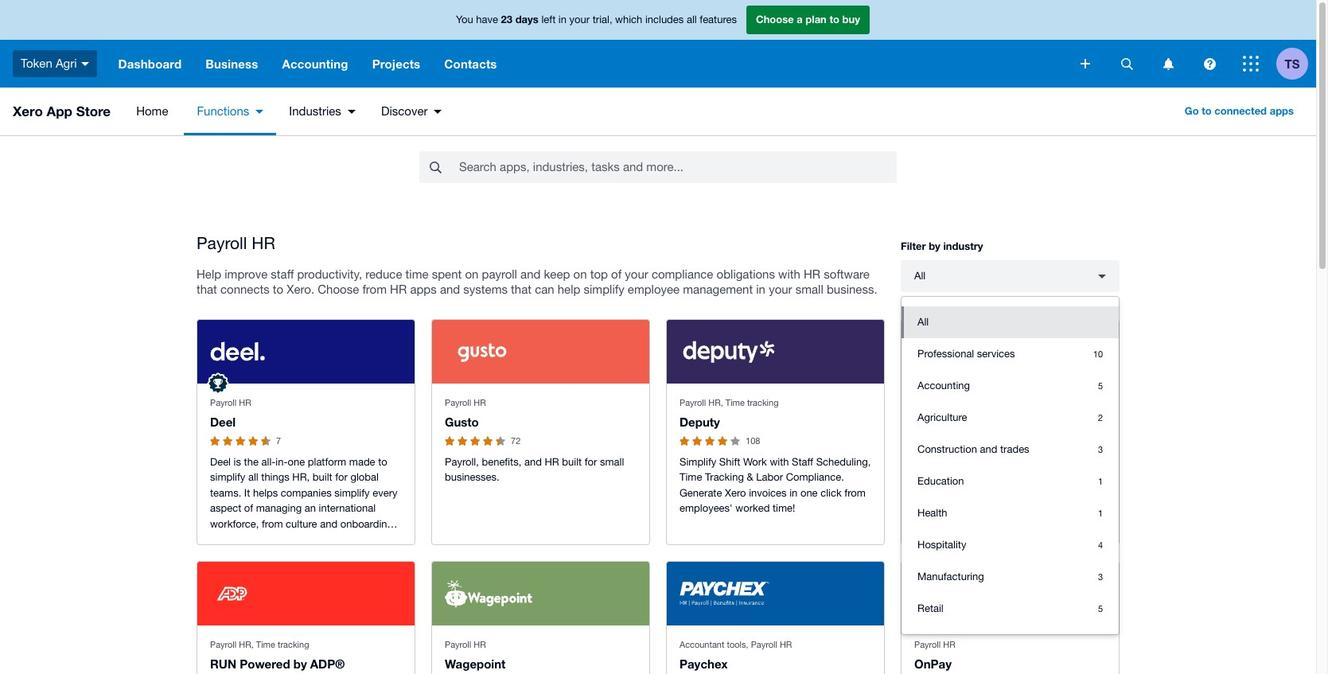 Task type: vqa. For each thing, say whether or not it's contained in the screenshot.
left small
yes



Task type: locate. For each thing, give the bounding box(es) containing it.
and down construction and trades
[[955, 456, 973, 468]]

simplify up international
[[335, 487, 370, 499]]

payroll up 'wagepoint' link
[[445, 640, 472, 650]]

banner
[[0, 0, 1317, 88]]

time for run
[[256, 640, 275, 650]]

left
[[542, 14, 556, 26]]

hr, up companies
[[292, 472, 310, 484]]

payroll for payroll hr, time tracking run powered by adp®
[[210, 640, 237, 650]]

1 vertical spatial hr,
[[292, 472, 310, 484]]

payroll up the deel link
[[210, 398, 237, 407]]

2 5 from the top
[[1099, 604, 1104, 614]]

1 vertical spatial 5
[[1099, 604, 1104, 614]]

built
[[562, 456, 582, 468], [313, 472, 333, 484]]

most
[[952, 487, 975, 499]]

0 horizontal spatial by
[[294, 657, 307, 671]]

staff up "quickly"
[[995, 456, 1015, 468]]

0 vertical spatial 1
[[1099, 477, 1104, 487]]

payroll inside deel is the all-in-one platform made to simplify all things hr, built for global teams. it helps companies simplify every aspect of managing an international workforce, from culture and onboarding, to local payroll and compliance.
[[247, 534, 277, 546]]

adp®
[[310, 657, 345, 671]]

payroll for payroll hr gusto
[[445, 398, 472, 407]]

0 vertical spatial time
[[726, 398, 745, 407]]

built down platform on the left of the page
[[313, 472, 333, 484]]

and down correctly
[[1028, 472, 1046, 484]]

1 horizontal spatial one
[[801, 487, 818, 499]]

3 down 4
[[1099, 573, 1104, 582]]

wagepoint
[[445, 657, 506, 671]]

have
[[476, 14, 498, 26]]

workforce
[[1031, 487, 1077, 499]]

payroll up "deputy" link in the bottom right of the page
[[680, 398, 706, 407]]

deel inside payroll hr deel
[[210, 415, 236, 429]]

that left 'can'
[[511, 283, 532, 296]]

0 vertical spatial tracking
[[748, 398, 779, 407]]

0 horizontal spatial of
[[244, 503, 253, 515]]

1 vertical spatial 3
[[1099, 573, 1104, 582]]

all inside deel is the all-in-one platform made to simplify all things hr, built for global teams. it helps companies simplify every aspect of managing an international workforce, from culture and onboarding, to local payroll and compliance.
[[248, 472, 259, 484]]

of inside manage and pay staff correctly for the time they work - quickly and compliantly. get the most out of your workforce with tanda's live rostering, attendance and compliance tools.
[[996, 487, 1005, 499]]

trades
[[1001, 444, 1030, 456]]

for inside deel is the all-in-one platform made to simplify all things hr, built for global teams. it helps companies simplify every aspect of managing an international workforce, from culture and onboarding, to local payroll and compliance.
[[335, 472, 348, 484]]

tracking inside payroll hr, time tracking deputy
[[748, 398, 779, 407]]

payroll up systems
[[482, 267, 518, 281]]

the up compliantly.
[[1076, 456, 1091, 468]]

all for all button
[[918, 316, 929, 328]]

small
[[796, 283, 824, 296], [600, 456, 625, 468]]

108
[[746, 437, 761, 446]]

0 horizontal spatial one
[[288, 456, 305, 468]]

productivity,
[[297, 267, 362, 281]]

small inside payroll, benefits, and hr built for small businesses.
[[600, 456, 625, 468]]

0 vertical spatial hr,
[[709, 398, 724, 407]]

1 for education
[[1099, 477, 1104, 487]]

from inside simplify shift work with staff scheduling, time tracking & labor compliance. generate xero invoices in one click from employees' worked time!
[[845, 487, 866, 499]]

staff inside help improve staff productivity, reduce time spent on payroll and keep on top of your compliance obligations with hr software that connects to xero. choose from hr apps and systems that can help simplify employee management in your small business.
[[271, 267, 294, 281]]

0 vertical spatial simplify
[[584, 283, 625, 296]]

live
[[953, 503, 968, 515]]

0 horizontal spatial simplify
[[210, 472, 245, 484]]

in inside the you have 23 days left in your trial, which includes all features
[[559, 14, 567, 26]]

simplify inside help improve staff productivity, reduce time spent on payroll and keep on top of your compliance obligations with hr software that connects to xero. choose from hr apps and systems that can help simplify employee management in your small business.
[[584, 283, 625, 296]]

choose left a
[[756, 13, 794, 26]]

0 vertical spatial small
[[796, 283, 824, 296]]

1 1 from the top
[[1099, 477, 1104, 487]]

hr right benefits, on the bottom left
[[545, 456, 560, 468]]

1 horizontal spatial small
[[796, 283, 824, 296]]

accounting up industries
[[282, 57, 348, 71]]

compliance up employee
[[652, 267, 714, 281]]

1 5 from the top
[[1099, 381, 1104, 391]]

3
[[1099, 445, 1104, 455], [1099, 573, 1104, 582]]

accounting inside dropdown button
[[282, 57, 348, 71]]

services
[[978, 348, 1016, 360]]

payroll inside payroll hr onpay
[[915, 640, 941, 650]]

tracking
[[748, 398, 779, 407], [278, 640, 309, 650]]

svg image
[[1244, 56, 1260, 72], [1122, 58, 1133, 70], [1164, 58, 1174, 70], [1204, 58, 1216, 70], [1081, 59, 1091, 68], [81, 62, 89, 66]]

to right made
[[378, 456, 388, 468]]

0 horizontal spatial apps
[[410, 283, 437, 296]]

go to connected apps link
[[1176, 99, 1304, 124]]

payroll inside payroll hr deel
[[210, 398, 237, 407]]

on left top
[[574, 267, 587, 281]]

on
[[465, 267, 479, 281], [574, 267, 587, 281]]

0 vertical spatial compliance
[[652, 267, 714, 281]]

1 horizontal spatial simplify
[[335, 487, 370, 499]]

0 vertical spatial staff
[[271, 267, 294, 281]]

from down reduce
[[363, 283, 387, 296]]

1 horizontal spatial accounting
[[918, 380, 971, 392]]

2 horizontal spatial time
[[726, 398, 745, 407]]

0 vertical spatial xero
[[13, 103, 43, 119]]

home
[[136, 104, 168, 118]]

plan
[[806, 13, 827, 26]]

hr inside payroll, benefits, and hr built for small businesses.
[[545, 456, 560, 468]]

one inside simplify shift work with staff scheduling, time tracking & labor compliance. generate xero invoices in one click from employees' worked time!
[[801, 487, 818, 499]]

2 vertical spatial hr,
[[239, 640, 254, 650]]

0 horizontal spatial payroll
[[247, 534, 277, 546]]

education
[[918, 475, 965, 487]]

1 horizontal spatial staff
[[995, 456, 1015, 468]]

1 vertical spatial all
[[918, 316, 929, 328]]

your left trial,
[[570, 14, 590, 26]]

software
[[824, 267, 870, 281]]

by right filter
[[929, 239, 941, 252]]

2 vertical spatial with
[[1080, 487, 1099, 499]]

hr, inside payroll hr, time tracking deputy
[[709, 398, 724, 407]]

tanda logo image
[[915, 341, 1015, 363]]

1 that from the left
[[197, 283, 217, 296]]

aspect
[[210, 503, 241, 515]]

a
[[797, 13, 803, 26]]

built inside payroll, benefits, and hr built for small businesses.
[[562, 456, 582, 468]]

0 vertical spatial by
[[929, 239, 941, 252]]

simplify
[[680, 456, 717, 468]]

click
[[821, 487, 842, 499]]

hr,
[[709, 398, 724, 407], [292, 472, 310, 484], [239, 640, 254, 650]]

all left 'features'
[[687, 14, 697, 26]]

hr, for deputy
[[709, 398, 724, 407]]

time up powered
[[256, 640, 275, 650]]

for for gusto
[[585, 456, 598, 468]]

1 vertical spatial built
[[313, 472, 333, 484]]

to left xero.
[[273, 283, 284, 296]]

tracking up "108"
[[748, 398, 779, 407]]

payroll up help
[[197, 233, 247, 252]]

time left spent
[[406, 267, 429, 281]]

all down filter
[[915, 270, 926, 282]]

deel down the featured app image
[[210, 415, 236, 429]]

tracking up run powered by adp® link
[[278, 640, 309, 650]]

1 vertical spatial one
[[801, 487, 818, 499]]

2 3 from the top
[[1099, 573, 1104, 582]]

work
[[960, 472, 983, 484]]

your inside manage and pay staff correctly for the time they work - quickly and compliantly. get the most out of your workforce with tanda's live rostering, attendance and compliance tools.
[[1008, 487, 1028, 499]]

the down they
[[934, 487, 949, 499]]

featured app image
[[202, 368, 234, 400]]

payroll inside payroll hr wagepoint
[[445, 640, 472, 650]]

with up labor
[[770, 456, 789, 468]]

deel inside deel is the all-in-one platform made to simplify all things hr, built for global teams. it helps companies simplify every aspect of managing an international workforce, from culture and onboarding, to local payroll and compliance.
[[210, 456, 231, 468]]

1 down 2
[[1099, 477, 1104, 487]]

0 horizontal spatial tracking
[[278, 640, 309, 650]]

1 vertical spatial simplify
[[210, 472, 245, 484]]

that down help
[[197, 283, 217, 296]]

to left local at the bottom left of the page
[[210, 534, 219, 546]]

2 horizontal spatial of
[[996, 487, 1005, 499]]

1 vertical spatial payroll
[[247, 534, 277, 546]]

5 for accounting
[[1099, 381, 1104, 391]]

2 vertical spatial simplify
[[335, 487, 370, 499]]

xero left app
[[13, 103, 43, 119]]

0 horizontal spatial built
[[313, 472, 333, 484]]

staff up xero.
[[271, 267, 294, 281]]

2 horizontal spatial for
[[1061, 456, 1073, 468]]

and right benefits, on the bottom left
[[525, 456, 542, 468]]

2 vertical spatial in
[[790, 487, 798, 499]]

1 horizontal spatial from
[[363, 283, 387, 296]]

2 horizontal spatial the
[[1076, 456, 1091, 468]]

labor
[[757, 472, 784, 484]]

2 vertical spatial from
[[262, 518, 283, 530]]

time up the get
[[915, 472, 935, 484]]

time inside help improve staff productivity, reduce time spent on payroll and keep on top of your compliance obligations with hr software that connects to xero. choose from hr apps and systems that can help simplify employee management in your small business.
[[406, 267, 429, 281]]

5
[[1099, 381, 1104, 391], [1099, 604, 1104, 614]]

simplify down top
[[584, 283, 625, 296]]

1 horizontal spatial compliance
[[915, 518, 968, 530]]

hr up onpay "link"
[[944, 640, 956, 650]]

global
[[351, 472, 379, 484]]

1 vertical spatial in
[[757, 283, 766, 296]]

built right benefits, on the bottom left
[[562, 456, 582, 468]]

menu
[[120, 88, 455, 135]]

industries button
[[277, 88, 369, 135]]

choose
[[756, 13, 794, 26], [318, 283, 359, 296]]

all for all popup button
[[915, 270, 926, 282]]

1 horizontal spatial built
[[562, 456, 582, 468]]

the right is
[[244, 456, 259, 468]]

one down compliance.
[[801, 487, 818, 499]]

teams.
[[210, 487, 241, 499]]

5 for retail
[[1099, 604, 1104, 614]]

payroll right local at the bottom left of the page
[[247, 534, 277, 546]]

onpay
[[915, 657, 952, 671]]

1 vertical spatial all
[[248, 472, 259, 484]]

svg image inside token agri popup button
[[81, 62, 89, 66]]

all inside button
[[918, 316, 929, 328]]

0 horizontal spatial in
[[559, 14, 567, 26]]

0 vertical spatial time
[[406, 267, 429, 281]]

in up time!
[[790, 487, 798, 499]]

projects button
[[360, 40, 433, 88]]

1 horizontal spatial of
[[612, 267, 622, 281]]

payroll right tools,
[[751, 640, 778, 650]]

that
[[197, 283, 217, 296], [511, 283, 532, 296]]

1 horizontal spatial in
[[757, 283, 766, 296]]

one up things
[[288, 456, 305, 468]]

pay
[[975, 456, 992, 468]]

culture
[[286, 518, 317, 530]]

help improve staff productivity, reduce time spent on payroll and keep on top of your compliance obligations with hr software that connects to xero. choose from hr apps and systems that can help simplify employee management in your small business.
[[197, 267, 878, 296]]

systems
[[464, 283, 508, 296]]

gusto logo image image
[[445, 338, 520, 365]]

in right left at the left
[[559, 14, 567, 26]]

1 vertical spatial accounting
[[918, 380, 971, 392]]

payroll inside payroll hr, time tracking deputy
[[680, 398, 706, 407]]

reduce
[[366, 267, 402, 281]]

payroll inside the accountant tools, payroll hr paychex
[[751, 640, 778, 650]]

0 horizontal spatial hr,
[[239, 640, 254, 650]]

1 horizontal spatial apps
[[1271, 104, 1295, 117]]

0 vertical spatial in
[[559, 14, 567, 26]]

gusto
[[445, 415, 479, 429]]

hr, up "deputy" link in the bottom right of the page
[[709, 398, 724, 407]]

0 horizontal spatial time
[[256, 640, 275, 650]]

0 horizontal spatial staff
[[271, 267, 294, 281]]

the
[[244, 456, 259, 468], [1076, 456, 1091, 468], [934, 487, 949, 499]]

all up it
[[248, 472, 259, 484]]

and up compliance.
[[320, 518, 338, 530]]

features
[[700, 14, 737, 26]]

from down managing
[[262, 518, 283, 530]]

connects
[[221, 283, 270, 296]]

time inside simplify shift work with staff scheduling, time tracking & labor compliance. generate xero invoices in one click from employees' worked time!
[[680, 472, 703, 484]]

payroll for payroll hr
[[197, 233, 247, 252]]

and up pay
[[981, 444, 998, 456]]

3 down 2
[[1099, 445, 1104, 455]]

tanda link
[[915, 415, 949, 429]]

quickly
[[993, 472, 1025, 484]]

rostering,
[[971, 503, 1015, 515]]

hr inside the accountant tools, payroll hr paychex
[[780, 640, 793, 650]]

0 vertical spatial all
[[915, 270, 926, 282]]

time down deputy logo
[[726, 398, 745, 407]]

from inside deel is the all-in-one platform made to simplify all things hr, built for global teams. it helps companies simplify every aspect of managing an international workforce, from culture and onboarding, to local payroll and compliance.
[[262, 518, 283, 530]]

0 horizontal spatial that
[[197, 283, 217, 296]]

buy
[[843, 13, 861, 26]]

0 vertical spatial with
[[779, 267, 801, 281]]

0 horizontal spatial the
[[244, 456, 259, 468]]

apps
[[1271, 104, 1295, 117], [410, 283, 437, 296]]

generate
[[680, 487, 723, 499]]

obligations
[[717, 267, 775, 281]]

onpay app logo image
[[915, 581, 1031, 606]]

ts button
[[1277, 40, 1317, 88]]

&
[[747, 472, 754, 484]]

workforce,
[[210, 518, 259, 530]]

payroll inside payroll hr, time tracking run powered by adp®
[[210, 640, 237, 650]]

0 vertical spatial all
[[687, 14, 697, 26]]

0 horizontal spatial from
[[262, 518, 283, 530]]

every
[[373, 487, 398, 499]]

to
[[830, 13, 840, 26], [1202, 104, 1212, 117], [273, 283, 284, 296], [378, 456, 388, 468], [210, 534, 219, 546]]

for inside payroll, benefits, and hr built for small businesses.
[[585, 456, 598, 468]]

1 deel from the top
[[210, 415, 236, 429]]

with inside simplify shift work with staff scheduling, time tracking & labor compliance. generate xero invoices in one click from employees' worked time!
[[770, 456, 789, 468]]

trial,
[[593, 14, 613, 26]]

1 vertical spatial xero
[[725, 487, 747, 499]]

1 vertical spatial time
[[915, 472, 935, 484]]

2 horizontal spatial in
[[790, 487, 798, 499]]

hr, up powered
[[239, 640, 254, 650]]

with inside manage and pay staff correctly for the time they work - quickly and compliantly. get the most out of your workforce with tanda's live rostering, attendance and compliance tools.
[[1080, 487, 1099, 499]]

all inside the you have 23 days left in your trial, which includes all features
[[687, 14, 697, 26]]

1 vertical spatial with
[[770, 456, 789, 468]]

of inside help improve staff productivity, reduce time spent on payroll and keep on top of your compliance obligations with hr software that connects to xero. choose from hr apps and systems that can help simplify employee management in your small business.
[[612, 267, 622, 281]]

0 vertical spatial one
[[288, 456, 305, 468]]

choose down productivity,
[[318, 283, 359, 296]]

staff
[[792, 456, 814, 468]]

1 vertical spatial compliance
[[915, 518, 968, 530]]

payroll for payroll hr wagepoint
[[445, 640, 472, 650]]

0 vertical spatial deel
[[210, 415, 236, 429]]

1 horizontal spatial time
[[680, 472, 703, 484]]

wagepoint app logo image
[[445, 580, 533, 607]]

hr up 'wagepoint' link
[[474, 640, 486, 650]]

with inside help improve staff productivity, reduce time spent on payroll and keep on top of your compliance obligations with hr software that connects to xero. choose from hr apps and systems that can help simplify employee management in your small business.
[[779, 267, 801, 281]]

2 vertical spatial of
[[244, 503, 253, 515]]

functions
[[197, 104, 249, 118]]

simplify up teams.
[[210, 472, 245, 484]]

1 vertical spatial staff
[[995, 456, 1015, 468]]

and down workforce
[[1072, 503, 1090, 515]]

hr up gusto
[[474, 398, 486, 407]]

2 horizontal spatial hr,
[[709, 398, 724, 407]]

1 vertical spatial apps
[[410, 283, 437, 296]]

0 vertical spatial apps
[[1271, 104, 1295, 117]]

staff
[[271, 267, 294, 281], [995, 456, 1015, 468]]

to right go
[[1202, 104, 1212, 117]]

0 horizontal spatial time
[[406, 267, 429, 281]]

on up systems
[[465, 267, 479, 281]]

1 vertical spatial choose
[[318, 283, 359, 296]]

apps right 'connected'
[[1271, 104, 1295, 117]]

built inside deel is the all-in-one platform made to simplify all things hr, built for global teams. it helps companies simplify every aspect of managing an international workforce, from culture and onboarding, to local payroll and compliance.
[[313, 472, 333, 484]]

spent
[[432, 267, 462, 281]]

1 vertical spatial deel
[[210, 456, 231, 468]]

compliance down 'tanda's'
[[915, 518, 968, 530]]

apps down spent
[[410, 283, 437, 296]]

by left adp® at the left of the page
[[294, 657, 307, 671]]

of down it
[[244, 503, 253, 515]]

payroll hr, time tracking deputy
[[680, 398, 779, 429]]

0 vertical spatial 5
[[1099, 381, 1104, 391]]

1 vertical spatial by
[[294, 657, 307, 671]]

0 horizontal spatial choose
[[318, 283, 359, 296]]

tracking inside payroll hr, time tracking run powered by adp®
[[278, 640, 309, 650]]

functions button
[[184, 88, 277, 135]]

payroll inside payroll hr gusto
[[445, 398, 472, 407]]

payroll up run
[[210, 640, 237, 650]]

from
[[363, 283, 387, 296], [845, 487, 866, 499], [262, 518, 283, 530]]

group
[[902, 297, 1120, 635]]

2 deel from the top
[[210, 456, 231, 468]]

hr right tools,
[[780, 640, 793, 650]]

accounting up agriculture
[[918, 380, 971, 392]]

all
[[915, 270, 926, 282], [918, 316, 929, 328]]

business
[[206, 57, 258, 71]]

apps inside help improve staff productivity, reduce time spent on payroll and keep on top of your compliance obligations with hr software that connects to xero. choose from hr apps and systems that can help simplify employee management in your small business.
[[410, 283, 437, 296]]

2 1 from the top
[[1099, 509, 1104, 518]]

list box
[[902, 297, 1120, 635]]

time down simplify
[[680, 472, 703, 484]]

benefits,
[[482, 456, 522, 468]]

5 down 4
[[1099, 604, 1104, 614]]

from right the click
[[845, 487, 866, 499]]

of right out
[[996, 487, 1005, 499]]

you
[[456, 14, 474, 26]]

1 3 from the top
[[1099, 445, 1104, 455]]

businesses.
[[445, 472, 500, 484]]

xero inside simplify shift work with staff scheduling, time tracking & labor compliance. generate xero invoices in one click from employees' worked time!
[[725, 487, 747, 499]]

group containing all
[[902, 297, 1120, 635]]

5 up 2
[[1099, 381, 1104, 391]]

your down "quickly"
[[1008, 487, 1028, 499]]

accounting inside list box
[[918, 380, 971, 392]]

in inside help improve staff productivity, reduce time spent on payroll and keep on top of your compliance obligations with hr software that connects to xero. choose from hr apps and systems that can help simplify employee management in your small business.
[[757, 283, 766, 296]]

all inside popup button
[[915, 270, 926, 282]]

0 vertical spatial accounting
[[282, 57, 348, 71]]

1 on from the left
[[465, 267, 479, 281]]

0 vertical spatial payroll
[[482, 267, 518, 281]]

1 horizontal spatial for
[[585, 456, 598, 468]]

0 vertical spatial from
[[363, 283, 387, 296]]

compliance inside help improve staff productivity, reduce time spent on payroll and keep on top of your compliance obligations with hr software that connects to xero. choose from hr apps and systems that can help simplify employee management in your small business.
[[652, 267, 714, 281]]

1 vertical spatial tracking
[[278, 640, 309, 650]]

2 vertical spatial time
[[256, 640, 275, 650]]

for
[[585, 456, 598, 468], [1061, 456, 1073, 468], [335, 472, 348, 484]]

1 for health
[[1099, 509, 1104, 518]]

xero down tracking
[[725, 487, 747, 499]]

time inside payroll hr, time tracking deputy
[[726, 398, 745, 407]]

0 horizontal spatial xero
[[13, 103, 43, 119]]

2 horizontal spatial simplify
[[584, 283, 625, 296]]

0 vertical spatial of
[[612, 267, 622, 281]]

1 horizontal spatial tracking
[[748, 398, 779, 407]]

1 vertical spatial of
[[996, 487, 1005, 499]]

with down compliantly.
[[1080, 487, 1099, 499]]

in down obligations
[[757, 283, 766, 296]]

2 horizontal spatial from
[[845, 487, 866, 499]]

deel app logo image
[[210, 342, 265, 362]]

payroll up onpay "link"
[[915, 640, 941, 650]]

1 vertical spatial time
[[680, 472, 703, 484]]

1 horizontal spatial xero
[[725, 487, 747, 499]]

banner containing ts
[[0, 0, 1317, 88]]

hr right the featured app image
[[239, 398, 251, 407]]

hr, inside payroll hr, time tracking run powered by adp®
[[239, 640, 254, 650]]

payroll up gusto
[[445, 398, 472, 407]]

all for all-
[[248, 472, 259, 484]]

0 horizontal spatial for
[[335, 472, 348, 484]]

1 horizontal spatial hr,
[[292, 472, 310, 484]]

for inside manage and pay staff correctly for the time they work - quickly and compliantly. get the most out of your workforce with tanda's live rostering, attendance and compliance tools.
[[1061, 456, 1073, 468]]

deel left is
[[210, 456, 231, 468]]

None search field
[[420, 151, 897, 183]]

1 vertical spatial 1
[[1099, 509, 1104, 518]]

0 horizontal spatial compliance
[[652, 267, 714, 281]]

1 up 4
[[1099, 509, 1104, 518]]

paychex app logo image
[[680, 580, 770, 607]]

1 vertical spatial from
[[845, 487, 866, 499]]

with right obligations
[[779, 267, 801, 281]]

of right top
[[612, 267, 622, 281]]

go
[[1185, 104, 1200, 117]]

top
[[591, 267, 608, 281]]

compliance
[[652, 267, 714, 281], [915, 518, 968, 530]]

all up professional
[[918, 316, 929, 328]]

time inside payroll hr, time tracking run powered by adp®
[[256, 640, 275, 650]]



Task type: describe. For each thing, give the bounding box(es) containing it.
manage
[[915, 456, 952, 468]]

construction and trades
[[918, 444, 1030, 456]]

hr up improve
[[252, 233, 275, 252]]

3 for manufacturing
[[1099, 573, 1104, 582]]

and down spent
[[440, 283, 460, 296]]

in-
[[276, 456, 288, 468]]

ts
[[1286, 56, 1301, 70]]

filter by industry
[[901, 239, 984, 252]]

choose inside help improve staff productivity, reduce time spent on payroll and keep on top of your compliance obligations with hr software that connects to xero. choose from hr apps and systems that can help simplify employee management in your small business.
[[318, 283, 359, 296]]

managing
[[256, 503, 302, 515]]

tracking
[[705, 472, 744, 484]]

2 that from the left
[[511, 283, 532, 296]]

payroll for payroll hr onpay
[[915, 640, 941, 650]]

in inside simplify shift work with staff scheduling, time tracking & labor compliance. generate xero invoices in one click from employees' worked time!
[[790, 487, 798, 499]]

paychex
[[680, 657, 728, 671]]

hr inside payroll hr gusto
[[474, 398, 486, 407]]

staff inside manage and pay staff correctly for the time they work - quickly and compliantly. get the most out of your workforce with tanda's live rostering, attendance and compliance tools.
[[995, 456, 1015, 468]]

payroll inside help improve staff productivity, reduce time spent on payroll and keep on top of your compliance obligations with hr software that connects to xero. choose from hr apps and systems that can help simplify employee management in your small business.
[[482, 267, 518, 281]]

onboarding,
[[341, 518, 396, 530]]

scheduling,
[[817, 456, 871, 468]]

10
[[1094, 350, 1104, 359]]

one inside deel is the all-in-one platform made to simplify all things hr, built for global teams. it helps companies simplify every aspect of managing an international workforce, from culture and onboarding, to local payroll and compliance.
[[288, 456, 305, 468]]

7
[[276, 437, 281, 446]]

to inside "link"
[[1202, 104, 1212, 117]]

menu containing home
[[120, 88, 455, 135]]

by inside payroll hr, time tracking run powered by adp®
[[294, 657, 307, 671]]

correctly
[[1018, 456, 1058, 468]]

3 for construction and trades
[[1099, 445, 1104, 455]]

deputy logo image
[[680, 338, 780, 365]]

time inside manage and pay staff correctly for the time they work - quickly and compliantly. get the most out of your workforce with tanda's live rostering, attendance and compliance tools.
[[915, 472, 935, 484]]

payroll for payroll hr, time tracking deputy
[[680, 398, 706, 407]]

business button
[[194, 40, 270, 88]]

token
[[21, 56, 52, 70]]

hospitality
[[918, 539, 967, 551]]

discover
[[381, 104, 428, 118]]

list box containing all
[[902, 297, 1120, 635]]

home button
[[120, 88, 184, 135]]

construction
[[918, 444, 978, 456]]

helps
[[253, 487, 278, 499]]

payroll hr onpay
[[915, 640, 956, 671]]

industries
[[289, 104, 341, 118]]

employees'
[[680, 503, 733, 515]]

paychex link
[[680, 657, 728, 671]]

accountant tools, payroll hr paychex
[[680, 640, 793, 671]]

contacts
[[445, 57, 497, 71]]

is
[[234, 456, 241, 468]]

simplify shift work with staff scheduling, time tracking & labor compliance. generate xero invoices in one click from employees' worked time!
[[680, 456, 871, 515]]

0 vertical spatial choose
[[756, 13, 794, 26]]

and down culture
[[280, 534, 298, 546]]

manufacturing
[[918, 571, 985, 583]]

hr inside payroll hr onpay
[[944, 640, 956, 650]]

professional
[[918, 348, 975, 360]]

deel is the all-in-one platform made to simplify all things hr, built for global teams. it helps companies simplify every aspect of managing an international workforce, from culture and onboarding, to local payroll and compliance.
[[210, 456, 398, 546]]

small inside help improve staff productivity, reduce time spent on payroll and keep on top of your compliance obligations with hr software that connects to xero. choose from hr apps and systems that can help simplify employee management in your small business.
[[796, 283, 824, 296]]

hr, for run
[[239, 640, 254, 650]]

contacts button
[[433, 40, 509, 88]]

your down obligations
[[769, 283, 793, 296]]

run powered by adp® link
[[210, 657, 345, 671]]

compliance.
[[301, 534, 357, 546]]

tools,
[[727, 640, 749, 650]]

onpay link
[[915, 657, 952, 671]]

from inside help improve staff productivity, reduce time spent on payroll and keep on top of your compliance obligations with hr software that connects to xero. choose from hr apps and systems that can help simplify employee management in your small business.
[[363, 283, 387, 296]]

tanda's
[[915, 503, 950, 515]]

dashboard
[[118, 57, 182, 71]]

run powered by adp® app logo image
[[210, 580, 254, 607]]

payroll for payroll hr deel
[[210, 398, 237, 407]]

local
[[222, 534, 244, 546]]

apps inside 'go to connected apps' "link"
[[1271, 104, 1295, 117]]

2 on from the left
[[574, 267, 587, 281]]

agri
[[56, 56, 77, 70]]

companies
[[281, 487, 332, 499]]

of inside deel is the all-in-one platform made to simplify all things hr, built for global teams. it helps companies simplify every aspect of managing an international workforce, from culture and onboarding, to local payroll and compliance.
[[244, 503, 253, 515]]

they
[[938, 472, 957, 484]]

get
[[915, 487, 932, 499]]

token agri
[[21, 56, 77, 70]]

23
[[501, 13, 513, 26]]

1 horizontal spatial by
[[929, 239, 941, 252]]

out
[[978, 487, 993, 499]]

payroll,
[[445, 456, 479, 468]]

payroll hr, time tracking run powered by adp®
[[210, 640, 345, 671]]

hr left software
[[804, 267, 821, 281]]

and inside payroll, benefits, and hr built for small businesses.
[[525, 456, 542, 468]]

tracking for deputy
[[748, 398, 779, 407]]

compliance.
[[786, 472, 845, 484]]

run
[[210, 657, 237, 671]]

work
[[744, 456, 767, 468]]

your up employee
[[625, 267, 649, 281]]

accounting button
[[270, 40, 360, 88]]

Search apps, industries, tasks and more... field
[[458, 152, 897, 182]]

which
[[616, 14, 643, 26]]

tools.
[[971, 518, 997, 530]]

and up 'can'
[[521, 267, 541, 281]]

payroll hr
[[197, 233, 275, 252]]

tracking for run
[[278, 640, 309, 650]]

choose a plan to buy
[[756, 13, 861, 26]]

xero.
[[287, 283, 315, 296]]

includes
[[646, 14, 684, 26]]

hr inside payroll hr deel
[[239, 398, 251, 407]]

an
[[305, 503, 316, 515]]

projects
[[372, 57, 421, 71]]

hr inside payroll hr wagepoint
[[474, 640, 486, 650]]

keep
[[544, 267, 570, 281]]

accountant
[[680, 640, 725, 650]]

payroll hr wagepoint
[[445, 640, 506, 671]]

1 horizontal spatial the
[[934, 487, 949, 499]]

dashboard link
[[106, 40, 194, 88]]

all-
[[262, 456, 276, 468]]

72
[[511, 437, 521, 446]]

your inside the you have 23 days left in your trial, which includes all features
[[570, 14, 590, 26]]

all for days
[[687, 14, 697, 26]]

hr, inside deel is the all-in-one platform made to simplify all things hr, built for global teams. it helps companies simplify every aspect of managing an international workforce, from culture and onboarding, to local payroll and compliance.
[[292, 472, 310, 484]]

time for deputy
[[726, 398, 745, 407]]

health
[[918, 507, 948, 519]]

to inside help improve staff productivity, reduce time spent on payroll and keep on top of your compliance obligations with hr software that connects to xero. choose from hr apps and systems that can help simplify employee management in your small business.
[[273, 283, 284, 296]]

xero app store
[[13, 103, 111, 119]]

compliance inside manage and pay staff correctly for the time they work - quickly and compliantly. get the most out of your workforce with tanda's live rostering, attendance and compliance tools.
[[915, 518, 968, 530]]

industry
[[944, 239, 984, 252]]

for for tanda
[[1061, 456, 1073, 468]]

to left the buy
[[830, 13, 840, 26]]

help
[[558, 283, 581, 296]]

all button
[[902, 307, 1120, 338]]

the inside deel is the all-in-one platform made to simplify all things hr, built for global teams. it helps companies simplify every aspect of managing an international workforce, from culture and onboarding, to local payroll and compliance.
[[244, 456, 259, 468]]

employee
[[628, 283, 680, 296]]

go to connected apps
[[1185, 104, 1295, 117]]

it
[[244, 487, 250, 499]]

all button
[[901, 260, 1120, 292]]

47
[[981, 437, 991, 446]]

filter
[[901, 239, 926, 252]]

hr down reduce
[[390, 283, 407, 296]]

connected
[[1215, 104, 1268, 117]]

token agri button
[[0, 40, 106, 88]]



